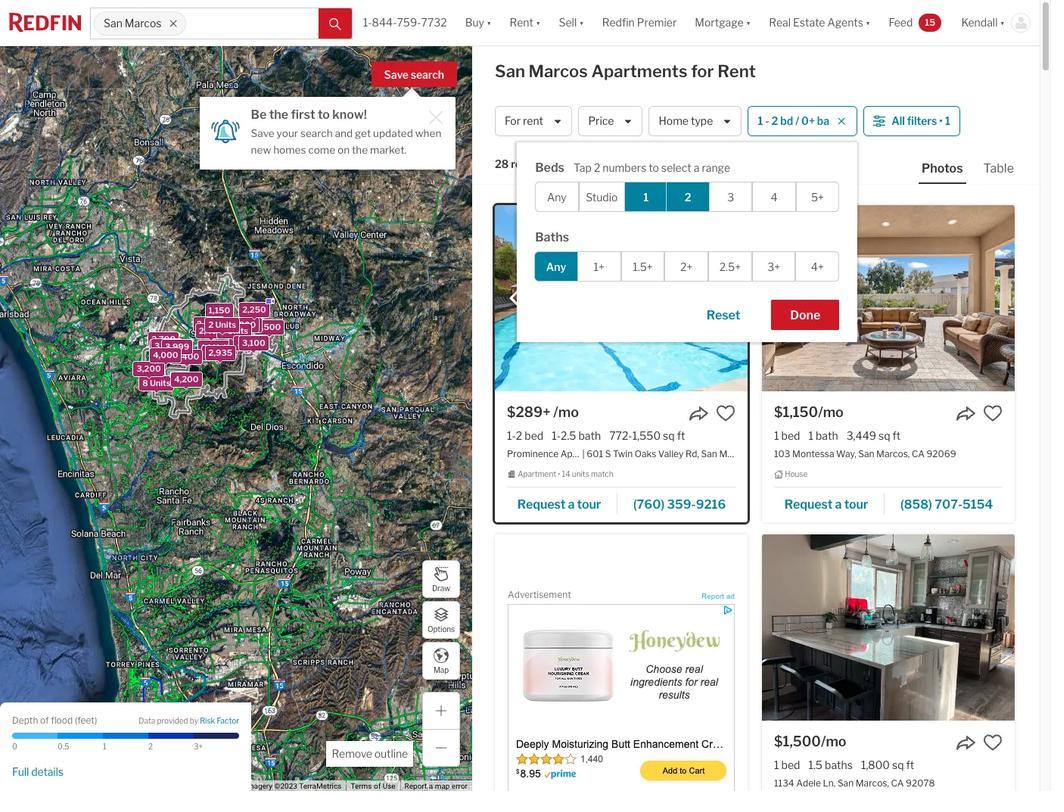 Task type: describe. For each thing, give the bounding box(es) containing it.
2,800
[[205, 348, 230, 358]]

1- for 2
[[507, 429, 516, 442]]

3,400
[[174, 351, 199, 362]]

san right rd,
[[701, 448, 718, 460]]

ca for $1,150 /mo
[[912, 448, 925, 460]]

1.5 baths
[[809, 758, 853, 771]]

bed up the prominence
[[525, 429, 544, 442]]

inegi
[[224, 782, 243, 790]]

marcos for san marcos apartments for rent
[[529, 61, 588, 81]]

prominence
[[507, 448, 559, 460]]

103
[[774, 448, 791, 460]]

)
[[95, 714, 97, 726]]

units up 2,650
[[227, 325, 248, 336]]

search inside the save your search and get updated when new homes come on the market.
[[301, 127, 333, 139]]

a down way,
[[835, 497, 842, 512]]

remove san marcos image
[[169, 19, 178, 28]]

report ad button
[[702, 592, 735, 603]]

dialog containing beds
[[517, 142, 858, 342]]

google image
[[4, 771, 54, 791]]

submit search image
[[330, 18, 342, 30]]

rd,
[[686, 448, 700, 460]]

2 checkbox
[[667, 182, 710, 212]]

baths
[[535, 230, 569, 245]]

1 right filters
[[945, 115, 951, 127]]

save search button
[[371, 61, 457, 87]]

previous button image
[[507, 291, 522, 306]]

/mo for $1,150 /mo
[[819, 404, 844, 420]]

homes
[[273, 144, 306, 156]]

by
[[190, 716, 198, 725]]

4+
[[811, 260, 824, 273]]

3,000
[[153, 341, 178, 352]]

2,250
[[242, 304, 266, 315]]

2.5+
[[720, 260, 741, 273]]

tour for $1,150 /mo
[[845, 497, 869, 512]]

2 right : on the top of the page
[[594, 161, 601, 174]]

0 vertical spatial the
[[269, 108, 289, 122]]

outline
[[375, 747, 408, 760]]

price for price
[[589, 115, 614, 127]]

ft for $1,500 /mo
[[907, 758, 915, 771]]

price for price (low to high)
[[592, 158, 618, 171]]

adele
[[797, 778, 821, 789]]

map for map
[[434, 665, 449, 674]]

3+ radio
[[752, 251, 796, 282]]

9216
[[696, 497, 726, 512]]

all filters • 1 button
[[864, 106, 961, 136]]

1- for 844-
[[363, 16, 372, 29]]

5 ▾ from the left
[[866, 16, 871, 29]]

1 - 2 bd / 0+ ba button
[[748, 106, 858, 136]]

any for 1+
[[546, 260, 567, 273]]

1-2 bed
[[507, 429, 544, 442]]

2 inside 2 option
[[685, 190, 692, 203]]

map button
[[422, 642, 460, 680]]

2 ©2023 from the left
[[274, 782, 297, 790]]

1 up "1134"
[[774, 758, 779, 771]]

sell ▾ button
[[550, 0, 593, 45]]

mortgage ▾ button
[[686, 0, 760, 45]]

come
[[308, 144, 335, 156]]

details
[[31, 765, 64, 778]]

14 inside map region
[[202, 342, 211, 353]]

Any checkbox
[[535, 182, 579, 212]]

rent ▾ button
[[501, 0, 550, 45]]

favorite button image
[[983, 404, 1003, 423]]

ad region
[[508, 604, 735, 791]]

2 down the data
[[148, 742, 153, 751]]

92069
[[927, 448, 957, 460]]

on
[[338, 144, 350, 156]]

1 horizontal spatial •
[[558, 470, 561, 479]]

units down 2,499
[[213, 342, 234, 353]]

2,499
[[199, 325, 223, 336]]

3+ inside option
[[768, 260, 781, 273]]

options
[[428, 624, 455, 633]]

2 down 1,150
[[208, 320, 214, 330]]

0.5
[[58, 742, 69, 751]]

premier
[[637, 16, 677, 29]]

0 vertical spatial 92078
[[770, 448, 799, 460]]

report ad
[[702, 592, 735, 600]]

redfin premier button
[[593, 0, 686, 45]]

1 left -
[[758, 115, 763, 127]]

1 vertical spatial option group
[[535, 251, 840, 282]]

a left map
[[429, 782, 433, 790]]

sell ▾
[[559, 16, 584, 29]]

2,935
[[209, 347, 233, 358]]

1.5+
[[633, 260, 653, 273]]

table button
[[981, 160, 1017, 182]]

home
[[659, 115, 689, 127]]

2 up the prominence
[[516, 429, 523, 442]]

estate
[[793, 16, 826, 29]]

save for save your search and get updated when new homes come on the market.
[[251, 127, 275, 139]]

$289+ /mo
[[507, 404, 579, 420]]

marcos, down favorite button checkbox
[[720, 448, 753, 460]]

buy ▾ button
[[456, 0, 501, 45]]

2.5+ radio
[[709, 251, 752, 282]]

marcos, for $1,150 /mo
[[877, 448, 910, 460]]

4
[[771, 190, 778, 203]]

map region
[[0, 0, 514, 791]]

2 right 2,499
[[231, 320, 236, 330]]

rent ▾ button
[[510, 0, 541, 45]]

844-
[[372, 16, 397, 29]]

beds
[[535, 160, 565, 175]]

your
[[277, 127, 298, 139]]

terms of use
[[351, 782, 396, 790]]

buy ▾ button
[[465, 0, 492, 45]]

report for report a map error
[[405, 782, 427, 790]]

baths
[[825, 758, 853, 771]]

units down 2,250
[[238, 320, 259, 330]]

favorite button image for $1,500 /mo
[[983, 733, 1003, 752]]

kendall
[[962, 16, 998, 29]]

san marcos
[[104, 17, 162, 30]]

0 vertical spatial apartments
[[592, 61, 688, 81]]

0 horizontal spatial ft
[[677, 429, 685, 442]]

full details button
[[12, 765, 64, 779]]

draw button
[[422, 560, 460, 598]]

depth of flood ( feet )
[[12, 714, 97, 726]]

5+ checkbox
[[796, 182, 840, 212]]

ca for $1,500 /mo
[[892, 778, 904, 789]]

redfin premier
[[602, 16, 677, 29]]

table
[[984, 161, 1014, 176]]

real
[[769, 16, 791, 29]]

marcos for san marcos
[[125, 17, 162, 30]]

the inside the save your search and get updated when new homes come on the market.
[[352, 144, 368, 156]]

full details
[[12, 765, 64, 778]]

bed for $1,500
[[782, 758, 801, 771]]

1,800
[[861, 758, 890, 771]]

:
[[587, 158, 590, 171]]

ln,
[[823, 778, 836, 789]]

772-1,550 sq ft
[[610, 429, 685, 442]]

0 horizontal spatial 8
[[142, 378, 148, 388]]

map for map data ©2023 inegi  imagery ©2023 terrametrics
[[166, 782, 181, 790]]

of for depth
[[40, 714, 49, 726]]

data provided by risk factor
[[139, 716, 239, 725]]

real estate agents ▾ button
[[760, 0, 880, 45]]

all
[[892, 115, 905, 127]]

1 3,500 from the top
[[155, 341, 179, 352]]

high)
[[657, 158, 682, 171]]

0 vertical spatial option group
[[535, 182, 840, 212]]

$1,150 /mo
[[774, 404, 844, 420]]

updated
[[373, 127, 413, 139]]

terms of use link
[[351, 782, 396, 790]]

be the first to know! dialog
[[200, 88, 455, 169]]

4 checkbox
[[753, 182, 796, 212]]

remove outline button
[[327, 741, 413, 767]]

0 horizontal spatial ca
[[755, 448, 768, 460]]

/mo for $289+ /mo
[[554, 404, 579, 420]]

2 inside 1 - 2 bd / 0+ ba button
[[772, 115, 779, 127]]

sq for $1,150 /mo
[[879, 429, 891, 442]]

rent ▾
[[510, 16, 541, 29]]

2,650
[[237, 338, 262, 349]]

request for $289+
[[518, 497, 566, 512]]

request a tour for $1,150
[[785, 497, 869, 512]]

factor
[[217, 716, 239, 725]]

units
[[572, 470, 590, 479]]

28
[[495, 158, 509, 171]]

units left 4,200
[[150, 378, 171, 388]]

• for all filters • 1
[[940, 115, 943, 127]]

of for terms
[[374, 782, 381, 790]]

get
[[355, 127, 371, 139]]



Task type: locate. For each thing, give the bounding box(es) containing it.
advertisement
[[508, 589, 571, 600]]

0 vertical spatial save
[[384, 68, 409, 81]]

1 bed up 103
[[774, 429, 801, 442]]

0 horizontal spatial search
[[301, 127, 333, 139]]

favorite button checkbox
[[716, 404, 736, 423]]

photo of 601 s twin oaks valley rd, san marcos, ca 92078 image
[[495, 205, 748, 391]]

▾ for rent ▾
[[536, 16, 541, 29]]

0 horizontal spatial of
[[40, 714, 49, 726]]

1 inside checkbox
[[644, 190, 649, 203]]

1 bed for $1,500 /mo
[[774, 758, 801, 771]]

save your search and get updated when new homes come on the market.
[[251, 127, 442, 156]]

1 horizontal spatial save
[[384, 68, 409, 81]]

1,500 down 2,200
[[233, 337, 256, 348]]

the right be
[[269, 108, 289, 122]]

draw
[[432, 583, 450, 592]]

risk factor link
[[200, 716, 239, 727]]

92078 down 1,800 sq ft at the bottom right of the page
[[906, 778, 935, 789]]

(858)
[[901, 497, 933, 512]]

8
[[220, 325, 226, 336], [142, 378, 148, 388]]

1 vertical spatial any
[[546, 260, 567, 273]]

1 favorite button checkbox from the top
[[983, 404, 1003, 423]]

apartments down 1-2.5 bath
[[561, 448, 612, 460]]

1 horizontal spatial ca
[[892, 778, 904, 789]]

1 request a tour from the left
[[518, 497, 601, 512]]

92078
[[770, 448, 799, 460], [906, 778, 935, 789]]

©2023 right imagery
[[274, 782, 297, 790]]

▾ right buy
[[487, 16, 492, 29]]

1.5+ radio
[[621, 251, 665, 282]]

first
[[291, 108, 315, 122]]

3,200
[[157, 342, 181, 353], [137, 364, 161, 374]]

0 vertical spatial •
[[940, 115, 943, 127]]

marcos, down the 3,449 sq ft
[[877, 448, 910, 460]]

2 request a tour from the left
[[785, 497, 869, 512]]

28 rentals •
[[495, 158, 557, 172]]

studio
[[586, 190, 618, 203]]

2 units down 2,250
[[231, 320, 259, 330]]

1 request from the left
[[518, 497, 566, 512]]

4+ radio
[[796, 251, 840, 282]]

▾ right agents in the right top of the page
[[866, 16, 871, 29]]

2+ radio
[[665, 251, 709, 282]]

request a tour for $289+
[[518, 497, 601, 512]]

request a tour
[[518, 497, 601, 512], [785, 497, 869, 512]]

report left map
[[405, 782, 427, 790]]

home type
[[659, 115, 713, 127]]

1 vertical spatial 8 units
[[142, 378, 171, 388]]

2 favorite button checkbox from the top
[[983, 733, 1003, 752]]

1 horizontal spatial of
[[374, 782, 381, 790]]

15
[[925, 16, 936, 28]]

of left use
[[374, 782, 381, 790]]

request down apartment at the bottom of the page
[[518, 497, 566, 512]]

ba
[[817, 115, 830, 127]]

ad
[[727, 592, 735, 600]]

0 vertical spatial any
[[547, 190, 567, 203]]

1 ▾ from the left
[[487, 16, 492, 29]]

Any radio
[[535, 251, 578, 282]]

rent right for on the top of the page
[[718, 61, 756, 81]]

1 vertical spatial of
[[374, 782, 381, 790]]

3+ left 4+
[[768, 260, 781, 273]]

1 horizontal spatial ©2023
[[274, 782, 297, 790]]

1 horizontal spatial marcos
[[529, 61, 588, 81]]

0+
[[802, 115, 815, 127]]

bed up "1134"
[[782, 758, 801, 771]]

1 1 bed from the top
[[774, 429, 801, 442]]

search down the 7732
[[411, 68, 444, 81]]

1 vertical spatial 92078
[[906, 778, 935, 789]]

(858) 707-5154
[[901, 497, 993, 512]]

any down baths
[[546, 260, 567, 273]]

4 ▾ from the left
[[746, 16, 751, 29]]

2 2 units from the left
[[208, 320, 236, 330]]

to right first
[[318, 108, 330, 122]]

1 horizontal spatial request
[[785, 497, 833, 512]]

sq
[[663, 429, 675, 442], [879, 429, 891, 442], [893, 758, 904, 771]]

0 vertical spatial 3+
[[768, 260, 781, 273]]

2 horizontal spatial •
[[940, 115, 943, 127]]

1134 adele ln, san marcos, ca 92078
[[774, 778, 935, 789]]

options button
[[422, 601, 460, 639]]

map down options
[[434, 665, 449, 674]]

2 tour from the left
[[845, 497, 869, 512]]

▾ for mortgage ▾
[[746, 16, 751, 29]]

the
[[269, 108, 289, 122], [352, 144, 368, 156]]

1 vertical spatial favorite button checkbox
[[983, 733, 1003, 752]]

3,999
[[165, 341, 189, 352]]

(760) 359-9216 link
[[618, 490, 736, 516]]

bed up 103
[[782, 429, 801, 442]]

imagery
[[245, 782, 273, 790]]

request a tour down apartment • 14 units match
[[518, 497, 601, 512]]

3 ▾ from the left
[[579, 16, 584, 29]]

1 vertical spatial favorite button image
[[983, 733, 1003, 752]]

any inside checkbox
[[547, 190, 567, 203]]

1 horizontal spatial map
[[434, 665, 449, 674]]

1 vertical spatial the
[[352, 144, 368, 156]]

apartments down redfin premier button
[[592, 61, 688, 81]]

to for first
[[318, 108, 330, 122]]

bed for $1,150
[[782, 429, 801, 442]]

rent inside rent ▾ dropdown button
[[510, 16, 534, 29]]

save search
[[384, 68, 444, 81]]

• inside 28 rentals •
[[554, 159, 557, 172]]

risk
[[200, 716, 215, 725]]

1 horizontal spatial 92078
[[906, 778, 935, 789]]

terms
[[351, 782, 372, 790]]

1-844-759-7732 link
[[363, 16, 447, 29]]

san up for
[[495, 61, 525, 81]]

san down "3,449"
[[859, 448, 875, 460]]

2 bath from the left
[[816, 429, 839, 442]]

2 right -
[[772, 115, 779, 127]]

1 vertical spatial price
[[592, 158, 618, 171]]

359-
[[667, 497, 696, 512]]

8 left 4,200
[[142, 378, 148, 388]]

None search field
[[186, 8, 319, 39]]

0 horizontal spatial request a tour
[[518, 497, 601, 512]]

filters
[[908, 115, 938, 127]]

tap
[[574, 161, 592, 174]]

0 horizontal spatial 1,500
[[233, 337, 256, 348]]

save up new
[[251, 127, 275, 139]]

2 down select
[[685, 190, 692, 203]]

ft for $1,150 /mo
[[893, 429, 901, 442]]

to for numbers
[[649, 161, 659, 174]]

1 vertical spatial 14
[[562, 470, 571, 479]]

0 vertical spatial 8
[[220, 325, 226, 336]]

▾ for buy ▾
[[487, 16, 492, 29]]

0 horizontal spatial 1-
[[363, 16, 372, 29]]

sq for $1,500 /mo
[[893, 758, 904, 771]]

1 bath
[[809, 429, 839, 442]]

0 horizontal spatial ©2023
[[200, 782, 223, 790]]

1 vertical spatial rent
[[718, 61, 756, 81]]

707-
[[935, 497, 963, 512]]

772-
[[610, 429, 633, 442]]

3 checkbox
[[709, 182, 753, 212]]

ca down 1,800 sq ft at the bottom right of the page
[[892, 778, 904, 789]]

request a tour button for $289+
[[507, 492, 618, 515]]

save inside button
[[384, 68, 409, 81]]

report left "ad"
[[702, 592, 725, 600]]

0 vertical spatial 1 bed
[[774, 429, 801, 442]]

2 request a tour button from the left
[[774, 492, 885, 515]]

0 horizontal spatial rent
[[510, 16, 534, 29]]

2 vertical spatial •
[[558, 470, 561, 479]]

tour for $289+ /mo
[[577, 497, 601, 512]]

2,200
[[232, 319, 256, 330]]

1 vertical spatial marcos
[[529, 61, 588, 81]]

option group
[[535, 182, 840, 212], [535, 251, 840, 282]]

1 vertical spatial 8
[[142, 378, 148, 388]]

2 horizontal spatial sq
[[893, 758, 904, 771]]

1 bed up "1134"
[[774, 758, 801, 771]]

photos
[[922, 161, 963, 176]]

1-844-759-7732
[[363, 16, 447, 29]]

1 checkbox
[[625, 182, 668, 212]]

0 horizontal spatial sq
[[663, 429, 675, 442]]

0 horizontal spatial tour
[[577, 497, 601, 512]]

bath up 601
[[579, 429, 601, 442]]

• for 28 rentals •
[[554, 159, 557, 172]]

bath up montessa
[[816, 429, 839, 442]]

1-2.5 bath
[[552, 429, 601, 442]]

6 ▾ from the left
[[1001, 16, 1005, 29]]

apartment
[[518, 470, 557, 479]]

1 horizontal spatial request a tour
[[785, 497, 869, 512]]

2 ▾ from the left
[[536, 16, 541, 29]]

0 horizontal spatial marcos
[[125, 17, 162, 30]]

marcos,
[[720, 448, 753, 460], [877, 448, 910, 460], [856, 778, 890, 789]]

0 vertical spatial of
[[40, 714, 49, 726]]

1 horizontal spatial favorite button image
[[983, 733, 1003, 752]]

2 request from the left
[[785, 497, 833, 512]]

error
[[452, 782, 468, 790]]

1 horizontal spatial tour
[[845, 497, 869, 512]]

1+ radio
[[578, 251, 621, 282]]

©2023 right data on the left of page
[[200, 782, 223, 790]]

0 horizontal spatial the
[[269, 108, 289, 122]]

0 horizontal spatial 14
[[202, 342, 211, 353]]

1 horizontal spatial search
[[411, 68, 444, 81]]

1 horizontal spatial the
[[352, 144, 368, 156]]

units down 1,150
[[215, 320, 236, 330]]

2 3,500 from the top
[[155, 342, 180, 353]]

0 horizontal spatial report
[[405, 782, 427, 790]]

ft up '| 601 s twin oaks valley rd, san marcos, ca 92078'
[[677, 429, 685, 442]]

0 horizontal spatial 8 units
[[142, 378, 171, 388]]

$1,500 /mo
[[774, 733, 847, 749]]

0 horizontal spatial save
[[251, 127, 275, 139]]

to
[[318, 108, 330, 122], [644, 158, 654, 171], [649, 161, 659, 174]]

1 vertical spatial save
[[251, 127, 275, 139]]

1 vertical spatial 1,500
[[233, 337, 256, 348]]

• right filters
[[940, 115, 943, 127]]

1 request a tour button from the left
[[507, 492, 618, 515]]

0 horizontal spatial 3+
[[194, 742, 203, 751]]

for rent button
[[495, 106, 573, 136]]

/mo for $1,500 /mo
[[821, 733, 847, 749]]

ca left 103
[[755, 448, 768, 460]]

1 bed for $1,150 /mo
[[774, 429, 801, 442]]

favorite button checkbox
[[983, 404, 1003, 423], [983, 733, 1003, 752]]

the right on
[[352, 144, 368, 156]]

0 vertical spatial 1,500
[[258, 322, 281, 332]]

0 vertical spatial report
[[702, 592, 725, 600]]

any inside radio
[[546, 260, 567, 273]]

request a tour button down apartment • 14 units match
[[507, 492, 618, 515]]

search up come
[[301, 127, 333, 139]]

1 vertical spatial 1 bed
[[774, 758, 801, 771]]

2,700
[[152, 334, 176, 345]]

prominence apartments
[[507, 448, 612, 460]]

• down prominence apartments
[[558, 470, 561, 479]]

▾ left sell
[[536, 16, 541, 29]]

favorite button checkbox for $1,150 /mo
[[983, 404, 1003, 423]]

search inside button
[[411, 68, 444, 81]]

request a tour down "house"
[[785, 497, 869, 512]]

0 vertical spatial price
[[589, 115, 614, 127]]

3
[[728, 190, 734, 203]]

1- for 2.5
[[552, 429, 561, 442]]

price (low to high)
[[592, 158, 682, 171]]

0 vertical spatial marcos
[[125, 17, 162, 30]]

▾ for kendall ▾
[[1001, 16, 1005, 29]]

marcos, down the 1,800
[[856, 778, 890, 789]]

ca left 92069 on the right of the page
[[912, 448, 925, 460]]

▾ for sell ▾
[[579, 16, 584, 29]]

2.5
[[561, 429, 576, 442]]

0 vertical spatial map
[[434, 665, 449, 674]]

marcos, for $1,500 /mo
[[856, 778, 890, 789]]

rent right buy ▾
[[510, 16, 534, 29]]

1 horizontal spatial 3+
[[768, 260, 781, 273]]

request for $1,150
[[785, 497, 833, 512]]

market.
[[370, 144, 407, 156]]

/mo up 2.5
[[554, 404, 579, 420]]

save for save search
[[384, 68, 409, 81]]

1 ©2023 from the left
[[200, 782, 223, 790]]

1,550
[[633, 429, 661, 442]]

price right : on the top of the page
[[592, 158, 618, 171]]

0 vertical spatial favorite button image
[[716, 404, 736, 423]]

montessa
[[793, 448, 835, 460]]

2 horizontal spatial ca
[[912, 448, 925, 460]]

1 horizontal spatial rent
[[718, 61, 756, 81]]

1 horizontal spatial bath
[[816, 429, 839, 442]]

price up : on the top of the page
[[589, 115, 614, 127]]

1 horizontal spatial 1-
[[507, 429, 516, 442]]

map data ©2023 inegi  imagery ©2023 terrametrics
[[166, 782, 342, 790]]

favorite button image for $289+ /mo
[[716, 404, 736, 423]]

to left select
[[649, 161, 659, 174]]

1 down tap 2 numbers to select a range
[[644, 190, 649, 203]]

for
[[505, 115, 521, 127]]

1 horizontal spatial 8
[[220, 325, 226, 336]]

• left sort
[[554, 159, 557, 172]]

3+ down by
[[194, 742, 203, 751]]

1 horizontal spatial 1,500
[[258, 322, 281, 332]]

0 horizontal spatial •
[[554, 159, 557, 172]]

1 horizontal spatial 8 units
[[220, 325, 248, 336]]

• inside button
[[940, 115, 943, 127]]

real estate agents ▾
[[769, 16, 871, 29]]

0 vertical spatial 3,200
[[157, 342, 181, 353]]

favorite button checkbox for $1,500 /mo
[[983, 733, 1003, 752]]

favorite button image
[[716, 404, 736, 423], [983, 733, 1003, 752]]

remove
[[332, 747, 372, 760]]

a left range
[[694, 161, 700, 174]]

way,
[[837, 448, 857, 460]]

92078 up "house"
[[770, 448, 799, 460]]

8 units down 4,000
[[142, 378, 171, 388]]

request a tour button down "house"
[[774, 492, 885, 515]]

-
[[766, 115, 770, 127]]

marcos down sell
[[529, 61, 588, 81]]

report inside button
[[702, 592, 725, 600]]

remove outline
[[332, 747, 408, 760]]

san right the ln,
[[838, 778, 854, 789]]

map
[[435, 782, 450, 790]]

map inside map button
[[434, 665, 449, 674]]

1 - 2 bd / 0+ ba
[[758, 115, 830, 127]]

dialog
[[517, 142, 858, 342]]

1 vertical spatial 3+
[[194, 742, 203, 751]]

request a tour button for $1,150
[[774, 492, 885, 515]]

4,200
[[174, 374, 199, 385]]

1 tour from the left
[[577, 497, 601, 512]]

0 horizontal spatial bath
[[579, 429, 601, 442]]

to inside button
[[644, 158, 654, 171]]

1 up montessa
[[809, 429, 814, 442]]

1 vertical spatial map
[[166, 782, 181, 790]]

2 horizontal spatial 1-
[[552, 429, 561, 442]]

marcos left remove san marcos icon
[[125, 17, 162, 30]]

tour down units
[[577, 497, 601, 512]]

759-
[[397, 16, 421, 29]]

1 up 103
[[774, 429, 779, 442]]

price button
[[579, 106, 643, 136]]

tour down "103 montessa way, san marcos, ca 92069"
[[845, 497, 869, 512]]

remove 1 - 2 bd / 0+ ba image
[[837, 117, 847, 126]]

Studio checkbox
[[579, 182, 625, 212]]

| 601 s twin oaks valley rd, san marcos, ca 92078
[[583, 448, 799, 460]]

0 vertical spatial search
[[411, 68, 444, 81]]

save down 1-844-759-7732 link
[[384, 68, 409, 81]]

8 units up 2,650
[[220, 325, 248, 336]]

1 right 0.5
[[103, 742, 106, 751]]

1,500 up '3,100'
[[258, 322, 281, 332]]

14 left units
[[562, 470, 571, 479]]

1 vertical spatial apartments
[[561, 448, 612, 460]]

1- up the prominence
[[507, 429, 516, 442]]

1 horizontal spatial 14
[[562, 470, 571, 479]]

1 2 units from the left
[[231, 320, 259, 330]]

data
[[183, 782, 198, 790]]

0 horizontal spatial map
[[166, 782, 181, 790]]

depth
[[12, 714, 38, 726]]

0 vertical spatial 8 units
[[220, 325, 248, 336]]

1 vertical spatial 3,200
[[137, 364, 161, 374]]

photo of 103 montessa way, san marcos, ca 92069 image
[[762, 205, 1015, 391]]

▾ right mortgage in the top of the page
[[746, 16, 751, 29]]

feet
[[77, 714, 95, 726]]

a inside dialog
[[694, 161, 700, 174]]

when
[[415, 127, 442, 139]]

/mo up 1.5 baths
[[821, 733, 847, 749]]

valley
[[659, 448, 684, 460]]

twin
[[613, 448, 633, 460]]

map left data on the left of page
[[166, 782, 181, 790]]

2
[[772, 115, 779, 127], [594, 161, 601, 174], [685, 190, 692, 203], [231, 320, 236, 330], [208, 320, 214, 330], [516, 429, 523, 442], [148, 742, 153, 751]]

sell ▾ button
[[559, 0, 584, 45]]

any down beds
[[547, 190, 567, 203]]

redfin
[[602, 16, 635, 29]]

a down apartment • 14 units match
[[568, 497, 575, 512]]

san left remove san marcos icon
[[104, 17, 123, 30]]

1 horizontal spatial report
[[702, 592, 725, 600]]

any for studio
[[547, 190, 567, 203]]

1 vertical spatial •
[[554, 159, 557, 172]]

and
[[335, 127, 353, 139]]

2 units down 1,150
[[208, 320, 236, 330]]

sq right the 1,800
[[893, 758, 904, 771]]

request down "house"
[[785, 497, 833, 512]]

0 horizontal spatial 92078
[[770, 448, 799, 460]]

1 vertical spatial report
[[405, 782, 427, 790]]

sq up valley
[[663, 429, 675, 442]]

save inside the save your search and get updated when new homes come on the market.
[[251, 127, 275, 139]]

8 up 14 units
[[220, 325, 226, 336]]

report for report ad
[[702, 592, 725, 600]]

1 horizontal spatial sq
[[879, 429, 891, 442]]

0 vertical spatial rent
[[510, 16, 534, 29]]

14 down 2,499
[[202, 342, 211, 353]]

0 horizontal spatial request a tour button
[[507, 492, 618, 515]]

1 vertical spatial search
[[301, 127, 333, 139]]

1+
[[594, 260, 605, 273]]

2 1 bed from the top
[[774, 758, 801, 771]]

2 horizontal spatial ft
[[907, 758, 915, 771]]

photo of 1134 adele ln, san marcos, ca 92078 image
[[762, 534, 1015, 721]]

1,150
[[209, 305, 230, 315]]

1 bath from the left
[[579, 429, 601, 442]]

1 horizontal spatial ft
[[893, 429, 901, 442]]

▾
[[487, 16, 492, 29], [536, 16, 541, 29], [579, 16, 584, 29], [746, 16, 751, 29], [866, 16, 871, 29], [1001, 16, 1005, 29]]

0 vertical spatial 14
[[202, 342, 211, 353]]



Task type: vqa. For each thing, say whether or not it's contained in the screenshot.
years related to 5 years
no



